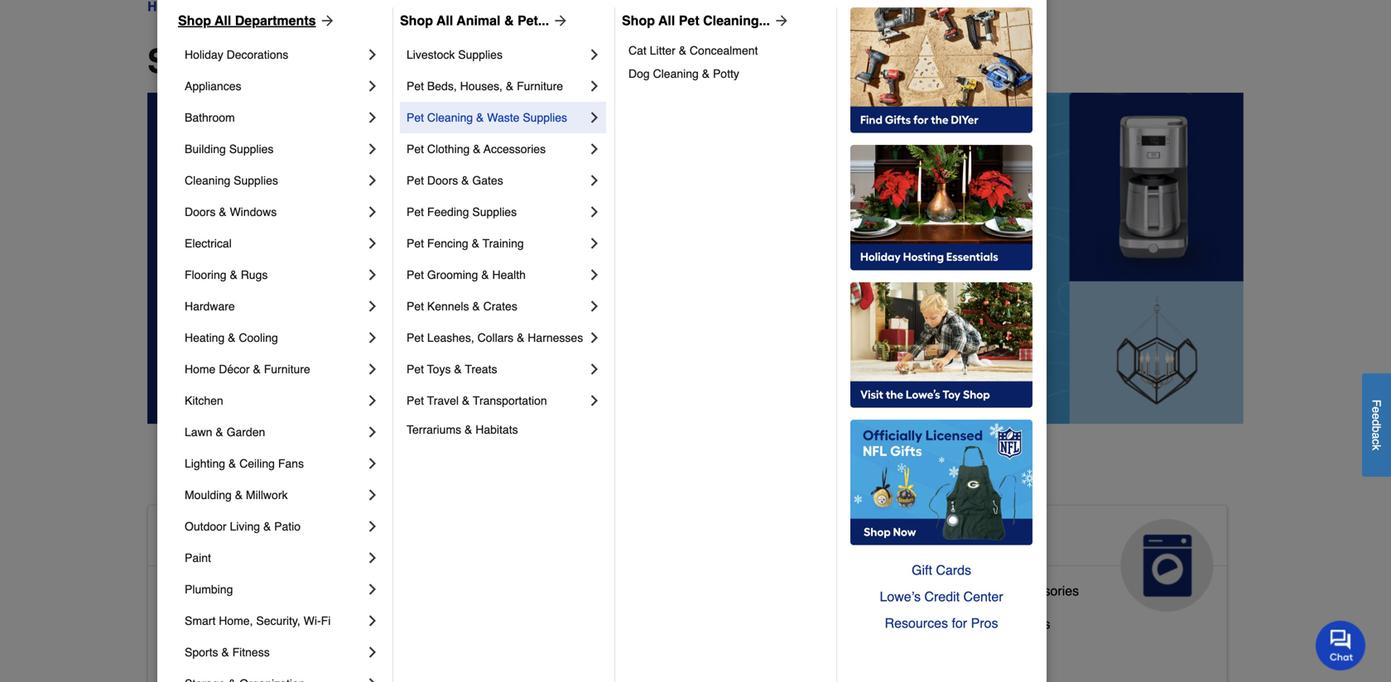 Task type: describe. For each thing, give the bounding box(es) containing it.
pet for pet kennels & crates link
[[407, 300, 424, 313]]

building supplies
[[185, 143, 274, 156]]

heating & cooling
[[185, 331, 278, 345]]

& inside pet toys & treats link
[[454, 363, 462, 376]]

fans
[[278, 457, 304, 471]]

0 vertical spatial livestock supplies link
[[407, 39, 587, 70]]

shop all departments
[[147, 42, 492, 80]]

accessible home link
[[148, 506, 489, 612]]

pet for pet grooming & health link
[[407, 268, 424, 282]]

chevron right image for pet grooming & health
[[587, 267, 603, 283]]

lighting & ceiling fans link
[[185, 448, 365, 480]]

0 vertical spatial houses,
[[460, 80, 503, 93]]

f e e d b a c k button
[[1363, 373, 1392, 477]]

health
[[493, 268, 526, 282]]

& inside sports & fitness link
[[222, 646, 229, 660]]

beverage
[[900, 617, 957, 632]]

chevron right image for holiday decorations
[[365, 46, 381, 63]]

outdoor
[[185, 520, 227, 534]]

rugs
[[241, 268, 268, 282]]

crates
[[484, 300, 518, 313]]

& inside pet fencing & training link
[[472, 237, 480, 250]]

& inside 'heating & cooling' link
[[228, 331, 236, 345]]

& inside "pet leashes, collars & harnesses" link
[[517, 331, 525, 345]]

0 horizontal spatial doors
[[185, 205, 216, 219]]

pet for top pet beds, houses, & furniture link
[[407, 80, 424, 93]]

gift
[[912, 563, 933, 578]]

accessible for accessible entry & home
[[162, 650, 225, 665]]

training
[[483, 237, 524, 250]]

0 vertical spatial home
[[185, 363, 216, 376]]

lawn & garden link
[[185, 417, 365, 448]]

plumbing link
[[185, 574, 365, 606]]

& inside appliance parts & accessories link
[[996, 584, 1005, 599]]

travel
[[427, 394, 459, 408]]

kitchen link
[[185, 385, 365, 417]]

0 horizontal spatial cleaning
[[185, 174, 231, 187]]

0 vertical spatial pet beds, houses, & furniture link
[[407, 70, 587, 102]]

clothing
[[427, 143, 470, 156]]

resources for pros
[[885, 616, 999, 631]]

2 e from the top
[[1371, 413, 1384, 420]]

chevron right image for hardware
[[365, 298, 381, 315]]

fi
[[321, 615, 331, 628]]

appliance parts & accessories
[[900, 584, 1080, 599]]

0 vertical spatial bathroom
[[185, 111, 235, 124]]

0 horizontal spatial appliances
[[185, 80, 242, 93]]

building
[[185, 143, 226, 156]]

departments for shop all departments
[[235, 13, 316, 28]]

& inside "pet travel & transportation" link
[[462, 394, 470, 408]]

hardware link
[[185, 291, 365, 322]]

shop all animal & pet...
[[400, 13, 549, 28]]

home décor & furniture
[[185, 363, 310, 376]]

visit the lowe's toy shop. image
[[851, 283, 1033, 408]]

fencing
[[427, 237, 469, 250]]

chevron right image for bathroom
[[365, 109, 381, 126]]

chevron right image for livestock supplies
[[587, 46, 603, 63]]

lowe's credit center link
[[851, 584, 1033, 611]]

livestock supplies for top livestock supplies "link"
[[407, 48, 503, 61]]

pet fencing & training link
[[407, 228, 587, 259]]

security,
[[256, 615, 301, 628]]

chevron right image for lawn & garden
[[365, 424, 381, 441]]

chevron right image for heating & cooling
[[365, 330, 381, 346]]

appliance
[[900, 584, 958, 599]]

supplies for building supplies link
[[229, 143, 274, 156]]

chevron right image for pet clothing & accessories
[[587, 141, 603, 157]]

waste
[[487, 111, 520, 124]]

accessories for appliance parts & accessories
[[1009, 584, 1080, 599]]

& inside pet kennels & crates link
[[473, 300, 480, 313]]

0 vertical spatial pet beds, houses, & furniture
[[407, 80, 563, 93]]

2 vertical spatial home
[[276, 650, 311, 665]]

shop all animal & pet... link
[[400, 11, 569, 31]]

find gifts for the diyer. image
[[851, 7, 1033, 133]]

& inside outdoor living & patio "link"
[[263, 520, 271, 534]]

holiday decorations
[[185, 48, 289, 61]]

chevron right image for lighting & ceiling fans
[[365, 456, 381, 472]]

f
[[1371, 400, 1384, 407]]

cat
[[629, 44, 647, 57]]

2 horizontal spatial furniture
[[657, 643, 710, 659]]

for
[[952, 616, 968, 631]]

kitchen
[[185, 394, 223, 408]]

d
[[1371, 420, 1384, 426]]

all for animal
[[437, 13, 453, 28]]

& inside animal & pet care
[[615, 526, 631, 553]]

supplies right waste
[[523, 111, 568, 124]]

departments for shop all departments
[[290, 42, 492, 80]]

cleaning for dog
[[653, 67, 699, 80]]

moulding & millwork link
[[185, 480, 365, 511]]

pet clothing & accessories
[[407, 143, 546, 156]]

1 vertical spatial beds,
[[554, 643, 588, 659]]

animal inside animal & pet care
[[531, 526, 608, 553]]

cleaning supplies
[[185, 174, 278, 187]]

chevron right image for pet feeding supplies
[[587, 204, 603, 220]]

cleaning supplies link
[[185, 165, 365, 196]]

chevron right image for kitchen
[[365, 393, 381, 409]]

cat litter & concealment link
[[629, 39, 825, 62]]

chevron right image for paint
[[365, 550, 381, 567]]

potty
[[713, 67, 740, 80]]

shop all pet cleaning... link
[[622, 11, 790, 31]]

& inside the lighting & ceiling fans link
[[229, 457, 236, 471]]

arrow right image for shop all pet cleaning...
[[771, 12, 790, 29]]

smart home, security, wi-fi link
[[185, 606, 365, 637]]

pet for "pet travel & transportation" link
[[407, 394, 424, 408]]

collars
[[478, 331, 514, 345]]

holiday decorations link
[[185, 39, 365, 70]]

& inside pet grooming & health link
[[482, 268, 489, 282]]

pet clothing & accessories link
[[407, 133, 587, 165]]

heating & cooling link
[[185, 322, 365, 354]]

animal inside shop all animal & pet... 'link'
[[457, 13, 501, 28]]

harnesses
[[528, 331, 583, 345]]

dog
[[629, 67, 650, 80]]

& inside the beverage & wine chillers link
[[960, 617, 969, 632]]

beverage & wine chillers
[[900, 617, 1051, 632]]

lowe's
[[880, 589, 921, 605]]

smart home, security, wi-fi
[[185, 615, 331, 628]]

chevron right image for cleaning supplies
[[365, 172, 381, 189]]

sports & fitness link
[[185, 637, 365, 669]]

chevron right image for plumbing
[[365, 582, 381, 598]]

& inside shop all animal & pet... 'link'
[[505, 13, 514, 28]]

& inside "home décor & furniture" link
[[253, 363, 261, 376]]

animal & pet care image
[[752, 519, 845, 612]]

terrariums & habitats link
[[407, 417, 603, 443]]

garden
[[227, 426, 265, 439]]

windows
[[230, 205, 277, 219]]

heating
[[185, 331, 225, 345]]

lighting
[[185, 457, 225, 471]]

shop all pet cleaning...
[[622, 13, 771, 28]]

plumbing
[[185, 583, 233, 597]]

accessible bathroom link
[[162, 580, 286, 613]]

1 horizontal spatial doors
[[427, 174, 458, 187]]

toys
[[427, 363, 451, 376]]

home,
[[219, 615, 253, 628]]

accessible entry & home link
[[162, 646, 311, 679]]

accessible for accessible bedroom
[[162, 617, 225, 632]]

appliance parts & accessories link
[[900, 580, 1080, 613]]

arrow right image
[[316, 12, 336, 29]]



Task type: locate. For each thing, give the bounding box(es) containing it.
1 horizontal spatial houses,
[[592, 643, 641, 659]]

officially licensed n f l gifts. shop now. image
[[851, 420, 1033, 546]]

chevron right image for pet kennels & crates
[[587, 298, 603, 315]]

arrow right image inside shop all pet cleaning... link
[[771, 12, 790, 29]]

dog cleaning & potty link
[[629, 62, 825, 85]]

chevron right image for outdoor living & patio
[[365, 519, 381, 535]]

2 horizontal spatial cleaning
[[653, 67, 699, 80]]

pet inside animal & pet care
[[638, 526, 674, 553]]

lawn
[[185, 426, 212, 439]]

pet feeding supplies
[[407, 205, 517, 219]]

flooring & rugs
[[185, 268, 268, 282]]

livestock supplies for the bottommost livestock supplies "link"
[[531, 610, 641, 625]]

departments down arrow right image
[[290, 42, 492, 80]]

credit
[[925, 589, 960, 605]]

0 horizontal spatial animal
[[457, 13, 501, 28]]

fitness
[[232, 646, 270, 660]]

appliances up cards
[[900, 526, 1024, 553]]

& inside lawn & garden link
[[216, 426, 223, 439]]

& inside the flooring & rugs link
[[230, 268, 238, 282]]

pet cleaning & waste supplies
[[407, 111, 568, 124]]

0 vertical spatial appliances
[[185, 80, 242, 93]]

b
[[1371, 426, 1384, 433]]

0 horizontal spatial beds,
[[427, 80, 457, 93]]

0 vertical spatial beds,
[[427, 80, 457, 93]]

bathroom up building
[[185, 111, 235, 124]]

grooming
[[427, 268, 478, 282]]

2 arrow right image from the left
[[771, 12, 790, 29]]

c
[[1371, 439, 1384, 445]]

1 vertical spatial appliances
[[900, 526, 1024, 553]]

& inside cat litter & concealment link
[[679, 44, 687, 57]]

bathroom up "smart home, security, wi-fi"
[[229, 584, 286, 599]]

accessible bedroom
[[162, 617, 282, 632]]

1 horizontal spatial appliances
[[900, 526, 1024, 553]]

livestock supplies link
[[407, 39, 587, 70], [531, 606, 641, 640]]

0 vertical spatial animal
[[457, 13, 501, 28]]

chevron right image for moulding & millwork
[[365, 487, 381, 504]]

flooring
[[185, 268, 227, 282]]

pet grooming & health link
[[407, 259, 587, 291]]

dog cleaning & potty
[[629, 67, 740, 80]]

livestock down shop all animal & pet... on the top left of the page
[[407, 48, 455, 61]]

pet for pet fencing & training link
[[407, 237, 424, 250]]

sports & fitness
[[185, 646, 270, 660]]

care
[[531, 553, 582, 579]]

livestock supplies down the care at bottom left
[[531, 610, 641, 625]]

2 vertical spatial cleaning
[[185, 174, 231, 187]]

pet for pet beds, houses, & furniture link to the bottom
[[531, 643, 551, 659]]

accessible bedroom link
[[162, 613, 282, 646]]

gift cards
[[912, 563, 972, 578]]

pet for pet clothing & accessories link on the left top
[[407, 143, 424, 156]]

livestock down the care at bottom left
[[531, 610, 586, 625]]

pet beds, houses, & furniture link
[[407, 70, 587, 102], [531, 640, 710, 673]]

pet kennels & crates
[[407, 300, 518, 313]]

1 horizontal spatial livestock supplies
[[531, 610, 641, 625]]

0 vertical spatial doors
[[427, 174, 458, 187]]

wine
[[973, 617, 1003, 632]]

accessories for pet clothing & accessories
[[484, 143, 546, 156]]

accessible home image
[[383, 519, 476, 612]]

feeding
[[427, 205, 469, 219]]

holiday
[[185, 48, 223, 61]]

chevron right image for pet fencing & training
[[587, 235, 603, 252]]

accessories up chillers at the bottom
[[1009, 584, 1080, 599]]

1 vertical spatial animal
[[531, 526, 608, 553]]

chevron right image for flooring & rugs
[[365, 267, 381, 283]]

millwork
[[246, 489, 288, 502]]

arrow right image
[[549, 12, 569, 29], [771, 12, 790, 29]]

pet for pet feeding supplies link at top left
[[407, 205, 424, 219]]

wi-
[[304, 615, 321, 628]]

chevron right image for home décor & furniture
[[365, 361, 381, 378]]

1 vertical spatial furniture
[[264, 363, 310, 376]]

& inside pet cleaning & waste supplies link
[[476, 111, 484, 124]]

supplies up windows
[[234, 174, 278, 187]]

chevron right image for doors & windows
[[365, 204, 381, 220]]

livestock supplies link down shop all animal & pet... 'link'
[[407, 39, 587, 70]]

pet leashes, collars & harnesses
[[407, 331, 583, 345]]

& inside moulding & millwork link
[[235, 489, 243, 502]]

& inside pet clothing & accessories link
[[473, 143, 481, 156]]

k
[[1371, 445, 1384, 451]]

appliances link up chillers at the bottom
[[887, 506, 1228, 612]]

1 horizontal spatial cleaning
[[427, 111, 473, 124]]

&
[[505, 13, 514, 28], [679, 44, 687, 57], [702, 67, 710, 80], [506, 80, 514, 93], [476, 111, 484, 124], [473, 143, 481, 156], [462, 174, 469, 187], [219, 205, 227, 219], [472, 237, 480, 250], [230, 268, 238, 282], [482, 268, 489, 282], [473, 300, 480, 313], [228, 331, 236, 345], [517, 331, 525, 345], [253, 363, 261, 376], [454, 363, 462, 376], [462, 394, 470, 408], [465, 423, 473, 437], [216, 426, 223, 439], [229, 457, 236, 471], [235, 489, 243, 502], [263, 520, 271, 534], [615, 526, 631, 553], [996, 584, 1005, 599], [960, 617, 969, 632], [644, 643, 653, 659], [222, 646, 229, 660], [263, 650, 272, 665]]

1 horizontal spatial furniture
[[517, 80, 563, 93]]

1 vertical spatial accessories
[[1009, 584, 1080, 599]]

lowe's credit center
[[880, 589, 1004, 605]]

1 vertical spatial livestock supplies link
[[531, 606, 641, 640]]

0 horizontal spatial furniture
[[264, 363, 310, 376]]

lawn & garden
[[185, 426, 265, 439]]

livestock supplies inside "link"
[[407, 48, 503, 61]]

pet feeding supplies link
[[407, 196, 587, 228]]

0 horizontal spatial accessories
[[484, 143, 546, 156]]

1 horizontal spatial animal
[[531, 526, 608, 553]]

patio
[[274, 520, 301, 534]]

chat invite button image
[[1317, 621, 1367, 671]]

pet travel & transportation
[[407, 394, 547, 408]]

departments up holiday decorations link
[[235, 13, 316, 28]]

shop for shop all departments
[[178, 13, 211, 28]]

1 vertical spatial bathroom
[[229, 584, 286, 599]]

center
[[964, 589, 1004, 605]]

all for pet
[[659, 13, 675, 28]]

livestock supplies down shop all animal & pet... on the top left of the page
[[407, 48, 503, 61]]

gift cards link
[[851, 558, 1033, 584]]

1 vertical spatial houses,
[[592, 643, 641, 659]]

1 horizontal spatial beds,
[[554, 643, 588, 659]]

supplies up cleaning supplies
[[229, 143, 274, 156]]

all for departments
[[215, 13, 231, 28]]

2 shop from the left
[[400, 13, 433, 28]]

1 vertical spatial departments
[[290, 42, 492, 80]]

departments
[[235, 13, 316, 28], [290, 42, 492, 80]]

1 shop from the left
[[178, 13, 211, 28]]

pet
[[679, 13, 700, 28], [407, 80, 424, 93], [407, 111, 424, 124], [407, 143, 424, 156], [407, 174, 424, 187], [407, 205, 424, 219], [407, 237, 424, 250], [407, 268, 424, 282], [407, 300, 424, 313], [407, 331, 424, 345], [407, 363, 424, 376], [407, 394, 424, 408], [638, 526, 674, 553], [531, 643, 551, 659]]

all
[[215, 13, 231, 28], [437, 13, 453, 28], [659, 13, 675, 28], [239, 42, 281, 80]]

f e e d b a c k
[[1371, 400, 1384, 451]]

0 vertical spatial departments
[[235, 13, 316, 28]]

3 shop from the left
[[622, 13, 655, 28]]

1 vertical spatial appliances link
[[887, 506, 1228, 612]]

doors up electrical
[[185, 205, 216, 219]]

0 vertical spatial appliances link
[[185, 70, 365, 102]]

0 horizontal spatial livestock
[[407, 48, 455, 61]]

0 horizontal spatial livestock supplies
[[407, 48, 503, 61]]

leashes,
[[427, 331, 475, 345]]

1 vertical spatial cleaning
[[427, 111, 473, 124]]

outdoor living & patio link
[[185, 511, 365, 543]]

1 accessible from the top
[[162, 526, 283, 553]]

0 horizontal spatial appliances link
[[185, 70, 365, 102]]

all inside 'link'
[[437, 13, 453, 28]]

1 arrow right image from the left
[[549, 12, 569, 29]]

0 vertical spatial furniture
[[517, 80, 563, 93]]

outdoor living & patio
[[185, 520, 301, 534]]

1 vertical spatial pet beds, houses, & furniture
[[531, 643, 710, 659]]

chevron right image for sports & fitness
[[365, 645, 381, 661]]

supplies for top livestock supplies "link"
[[458, 48, 503, 61]]

shop for shop all pet cleaning...
[[622, 13, 655, 28]]

3 accessible from the top
[[162, 617, 225, 632]]

chevron right image for pet doors & gates
[[587, 172, 603, 189]]

smart
[[185, 615, 216, 628]]

1 horizontal spatial arrow right image
[[771, 12, 790, 29]]

cleaning down building
[[185, 174, 231, 187]]

supplies down animal & pet care
[[590, 610, 641, 625]]

enjoy savings year-round. no matter what you're shopping for, find what you need at a great price. image
[[147, 93, 1244, 424]]

gates
[[473, 174, 504, 187]]

cleaning inside 'link'
[[653, 67, 699, 80]]

1 e from the top
[[1371, 407, 1384, 413]]

pet leashes, collars & harnesses link
[[407, 322, 587, 354]]

transportation
[[473, 394, 547, 408]]

pet for pet toys & treats link
[[407, 363, 424, 376]]

supplies down pet doors & gates link
[[473, 205, 517, 219]]

& inside doors & windows link
[[219, 205, 227, 219]]

chevron right image for pet toys & treats
[[587, 361, 603, 378]]

terrariums
[[407, 423, 462, 437]]

pet grooming & health
[[407, 268, 526, 282]]

hardware
[[185, 300, 235, 313]]

appliances
[[185, 80, 242, 93], [900, 526, 1024, 553]]

treats
[[465, 363, 498, 376]]

supplies down shop all animal & pet... 'link'
[[458, 48, 503, 61]]

1 horizontal spatial livestock
[[531, 610, 586, 625]]

appliances image
[[1122, 519, 1214, 612]]

cleaning down litter
[[653, 67, 699, 80]]

supplies for the bottommost livestock supplies "link"
[[590, 610, 641, 625]]

sports
[[185, 646, 218, 660]]

1 vertical spatial livestock
[[531, 610, 586, 625]]

arrow right image for shop all animal & pet...
[[549, 12, 569, 29]]

ceiling
[[240, 457, 275, 471]]

appliances link down the decorations
[[185, 70, 365, 102]]

chevron right image for building supplies
[[365, 141, 381, 157]]

& inside accessible entry & home link
[[263, 650, 272, 665]]

livestock supplies link down the care at bottom left
[[531, 606, 641, 640]]

2 horizontal spatial shop
[[622, 13, 655, 28]]

cooling
[[239, 331, 278, 345]]

pet for "pet leashes, collars & harnesses" link
[[407, 331, 424, 345]]

0 vertical spatial accessories
[[484, 143, 546, 156]]

e up d
[[1371, 407, 1384, 413]]

doors up feeding
[[427, 174, 458, 187]]

pet for pet cleaning & waste supplies link
[[407, 111, 424, 124]]

shop for shop all animal & pet...
[[400, 13, 433, 28]]

entry
[[229, 650, 260, 665]]

1 vertical spatial doors
[[185, 205, 216, 219]]

doors & windows
[[185, 205, 277, 219]]

chevron right image for electrical
[[365, 235, 381, 252]]

& inside dog cleaning & potty 'link'
[[702, 67, 710, 80]]

chevron right image for pet beds, houses, & furniture
[[587, 78, 603, 94]]

chevron right image for pet leashes, collars & harnesses
[[587, 330, 603, 346]]

0 vertical spatial cleaning
[[653, 67, 699, 80]]

pet...
[[518, 13, 549, 28]]

pet cleaning & waste supplies link
[[407, 102, 587, 133]]

chevron right image
[[365, 46, 381, 63], [587, 46, 603, 63], [365, 109, 381, 126], [365, 141, 381, 157], [365, 172, 381, 189], [365, 204, 381, 220], [365, 235, 381, 252], [587, 235, 603, 252], [587, 267, 603, 283], [365, 298, 381, 315], [587, 298, 603, 315], [587, 330, 603, 346], [365, 393, 381, 409], [365, 613, 381, 630], [365, 676, 381, 683]]

holiday hosting essentials. image
[[851, 145, 1033, 271]]

e up b
[[1371, 413, 1384, 420]]

pet doors & gates
[[407, 174, 504, 187]]

cards
[[936, 563, 972, 578]]

accessible for accessible bathroom
[[162, 584, 225, 599]]

accessible for accessible home
[[162, 526, 283, 553]]

1 vertical spatial pet beds, houses, & furniture link
[[531, 640, 710, 673]]

animal
[[457, 13, 501, 28], [531, 526, 608, 553]]

accessible home
[[162, 526, 354, 553]]

& inside pet doors & gates link
[[462, 174, 469, 187]]

moulding
[[185, 489, 232, 502]]

0 horizontal spatial shop
[[178, 13, 211, 28]]

resources for pros link
[[851, 611, 1033, 637]]

arrow right image inside shop all animal & pet... 'link'
[[549, 12, 569, 29]]

appliances link
[[185, 70, 365, 102], [887, 506, 1228, 612]]

chevron right image for pet travel & transportation
[[587, 393, 603, 409]]

1 horizontal spatial accessories
[[1009, 584, 1080, 599]]

pet toys & treats link
[[407, 354, 587, 385]]

chevron right image for smart home, security, wi-fi
[[365, 613, 381, 630]]

cleaning up clothing
[[427, 111, 473, 124]]

1 vertical spatial home
[[289, 526, 354, 553]]

2 accessible from the top
[[162, 584, 225, 599]]

pet doors & gates link
[[407, 165, 587, 196]]

1 vertical spatial livestock supplies
[[531, 610, 641, 625]]

accessories down waste
[[484, 143, 546, 156]]

electrical
[[185, 237, 232, 250]]

cleaning for pet
[[427, 111, 473, 124]]

& inside the terrariums & habitats link
[[465, 423, 473, 437]]

shop inside 'link'
[[400, 13, 433, 28]]

4 accessible from the top
[[162, 650, 225, 665]]

chevron right image for pet cleaning & waste supplies
[[587, 109, 603, 126]]

cleaning
[[653, 67, 699, 80], [427, 111, 473, 124], [185, 174, 231, 187]]

1 horizontal spatial shop
[[400, 13, 433, 28]]

0 horizontal spatial houses,
[[460, 80, 503, 93]]

cat litter & concealment
[[629, 44, 758, 57]]

litter
[[650, 44, 676, 57]]

2 vertical spatial furniture
[[657, 643, 710, 659]]

0 vertical spatial livestock
[[407, 48, 455, 61]]

home
[[185, 363, 216, 376], [289, 526, 354, 553], [276, 650, 311, 665]]

0 horizontal spatial arrow right image
[[549, 12, 569, 29]]

accessible bathroom
[[162, 584, 286, 599]]

doors & windows link
[[185, 196, 365, 228]]

chevron right image
[[365, 78, 381, 94], [587, 78, 603, 94], [587, 109, 603, 126], [587, 141, 603, 157], [587, 172, 603, 189], [587, 204, 603, 220], [365, 267, 381, 283], [365, 330, 381, 346], [365, 361, 381, 378], [587, 361, 603, 378], [587, 393, 603, 409], [365, 424, 381, 441], [365, 456, 381, 472], [365, 487, 381, 504], [365, 519, 381, 535], [365, 550, 381, 567], [365, 582, 381, 598], [365, 645, 381, 661]]

appliances down holiday
[[185, 80, 242, 93]]

pet kennels & crates link
[[407, 291, 587, 322]]

chevron right image for appliances
[[365, 78, 381, 94]]

0 vertical spatial livestock supplies
[[407, 48, 503, 61]]

1 horizontal spatial appliances link
[[887, 506, 1228, 612]]

supplies for cleaning supplies link
[[234, 174, 278, 187]]

kennels
[[427, 300, 469, 313]]

e
[[1371, 407, 1384, 413], [1371, 413, 1384, 420]]

pet for pet doors & gates link
[[407, 174, 424, 187]]



Task type: vqa. For each thing, say whether or not it's contained in the screenshot.
right Houses,
yes



